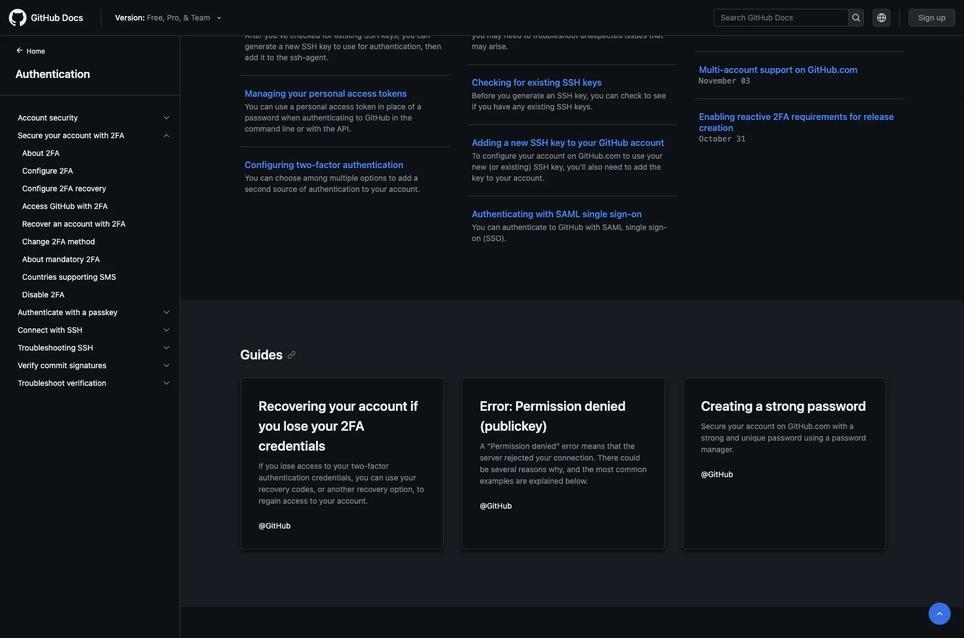 Task type: locate. For each thing, give the bounding box(es) containing it.
single
[[583, 209, 608, 219], [626, 223, 647, 232]]

github.com up requirements
[[808, 64, 858, 75]]

denied"
[[532, 442, 560, 451]]

3 sc 9kayk9 0 image from the top
[[162, 361, 171, 370]]

recover an account with 2fa
[[22, 219, 126, 229]]

option,
[[390, 485, 415, 494]]

recovery left option,
[[357, 485, 388, 494]]

authenticate inside when using ssh to connect and authenticate to github, you may need to troubleshoot unexpected issues that may arise.
[[590, 20, 634, 29]]

you up credentials at the left bottom of page
[[259, 418, 281, 434]]

need right also at right top
[[605, 162, 623, 172]]

1 vertical spatial generate
[[513, 91, 545, 100]]

0 vertical spatial lose
[[284, 418, 308, 434]]

2 secure your account with 2fa element from the top
[[9, 144, 180, 304]]

authenticate up the 'unexpected'
[[590, 20, 634, 29]]

that up there
[[607, 442, 621, 451]]

1 vertical spatial key
[[551, 138, 565, 148]]

1 horizontal spatial generate
[[513, 91, 545, 100]]

second
[[245, 185, 271, 194]]

key, inside adding a new ssh key to your github account to configure your account on github.com to use your new (or existing) ssh key, you'll also need to add the key to your account.
[[551, 162, 565, 172]]

0 horizontal spatial @github
[[259, 521, 291, 530]]

home link
[[11, 46, 63, 57]]

need inside when using ssh to connect and authenticate to github, you may need to troubleshoot unexpected issues that may arise.
[[504, 31, 522, 40]]

supporting
[[59, 273, 98, 282]]

github
[[31, 12, 60, 23], [365, 113, 390, 122], [599, 138, 629, 148], [50, 202, 75, 211], [558, 223, 584, 232]]

1 horizontal spatial that
[[649, 31, 664, 40]]

0 vertical spatial strong
[[766, 398, 805, 414]]

1 horizontal spatial need
[[605, 162, 623, 172]]

ssh inside dropdown button
[[78, 343, 93, 353]]

2fa right reactive
[[773, 112, 790, 122]]

1 vertical spatial sign-
[[649, 223, 667, 232]]

add right options
[[398, 173, 412, 183]]

if
[[472, 102, 477, 111], [411, 398, 418, 414]]

of down among
[[299, 185, 307, 194]]

sc 9kayk9 0 image inside troubleshooting ssh dropdown button
[[162, 344, 171, 353]]

1 horizontal spatial of
[[408, 102, 415, 111]]

password
[[245, 113, 279, 122], [808, 398, 866, 414], [768, 433, 802, 442], [832, 433, 866, 442]]

with
[[306, 124, 321, 133], [94, 131, 108, 140], [77, 202, 92, 211], [536, 209, 554, 219], [95, 219, 110, 229], [586, 223, 601, 232], [65, 308, 80, 317], [50, 326, 65, 335], [833, 422, 848, 431]]

secure
[[18, 131, 43, 140], [701, 422, 726, 431]]

unexpected
[[581, 31, 623, 40]]

your inside dropdown button
[[45, 131, 61, 140]]

you inside the authenticating with saml single sign-on you can authenticate to github with saml single sign- on (sso).
[[472, 223, 485, 232]]

place
[[387, 102, 406, 111]]

1 configure from the top
[[22, 166, 57, 175]]

can
[[417, 31, 430, 40], [606, 91, 619, 100], [260, 102, 273, 111], [260, 173, 273, 183], [488, 223, 500, 232], [371, 473, 384, 482]]

and down "connection."
[[567, 465, 580, 474]]

sc 9kayk9 0 image inside troubleshoot verification dropdown button
[[162, 379, 171, 388]]

account inside dropdown button
[[63, 131, 91, 140]]

None search field
[[714, 9, 865, 27]]

agent.
[[306, 53, 329, 62]]

lose down recovering
[[284, 418, 308, 434]]

collaborators
[[783, 6, 838, 16]]

keys,
[[382, 31, 400, 40]]

and right connect
[[574, 20, 587, 29]]

1 about from the top
[[22, 149, 44, 158]]

2fa up access github with 2fa
[[59, 184, 73, 193]]

connect
[[543, 20, 572, 29]]

1 horizontal spatial strong
[[766, 398, 805, 414]]

use inside adding a new ssh key to your github account to configure your account on github.com to use your new (or existing) ssh key, you'll also need to add the key to your account.
[[632, 151, 645, 160]]

guides link
[[240, 347, 296, 362]]

0 vertical spatial add
[[245, 53, 258, 62]]

2fa down account security dropdown button
[[111, 131, 124, 140]]

1 horizontal spatial factor
[[368, 462, 389, 471]]

november 03 element
[[699, 76, 751, 85]]

use
[[343, 42, 356, 51], [275, 102, 288, 111], [632, 151, 645, 160], [386, 473, 398, 482]]

sc 9kayk9 0 image
[[162, 113, 171, 122], [162, 344, 171, 353], [162, 361, 171, 370]]

or right the line
[[297, 124, 304, 133]]

new
[[285, 42, 300, 51], [511, 138, 528, 148], [472, 162, 487, 172]]

0 vertical spatial an
[[547, 91, 555, 100]]

secure your account with 2fa element
[[9, 127, 180, 304], [9, 144, 180, 304]]

2 horizontal spatial account.
[[514, 173, 545, 183]]

configure down "about 2fa"
[[22, 166, 57, 175]]

1 sc 9kayk9 0 image from the top
[[162, 113, 171, 122]]

2 vertical spatial existing
[[527, 102, 555, 111]]

connect
[[18, 326, 48, 335]]

sc 9kayk9 0 image for troubleshoot verification
[[162, 379, 171, 388]]

0 horizontal spatial factor
[[316, 160, 341, 170]]

Search GitHub Docs search field
[[715, 9, 849, 26]]

unique
[[742, 433, 766, 442]]

recovery up regain
[[259, 485, 290, 494]]

sc 9kayk9 0 image for verify commit signatures
[[162, 361, 171, 370]]

0 vertical spatial secure
[[18, 131, 43, 140]]

2 vertical spatial you
[[472, 223, 485, 232]]

change
[[22, 237, 50, 246]]

use inside after you've checked for existing ssh keys, you can generate a new ssh key to use for authentication, then add it to the ssh-agent.
[[343, 42, 356, 51]]

0 horizontal spatial two-
[[296, 160, 316, 170]]

generate up it
[[245, 42, 277, 51]]

for right "checked"
[[322, 31, 332, 40]]

need up the arise.
[[504, 31, 522, 40]]

0 horizontal spatial key
[[319, 42, 332, 51]]

with inside managing your personal access tokens you can use a personal access token in place of a password when authenticating to github in the command line or with the api.
[[306, 124, 321, 133]]

1 horizontal spatial key
[[472, 173, 484, 183]]

authentication down multiple
[[309, 185, 360, 194]]

authenticate
[[590, 20, 634, 29], [502, 223, 547, 232]]

troubleshooting
[[18, 343, 76, 353]]

0 horizontal spatial account.
[[337, 496, 368, 506]]

1 vertical spatial in
[[392, 113, 399, 122]]

for up any
[[514, 77, 526, 88]]

may left the arise.
[[472, 42, 487, 51]]

0 vertical spatial you
[[245, 102, 258, 111]]

in left place
[[378, 102, 384, 111]]

0 horizontal spatial or
[[297, 124, 304, 133]]

that inside a "permission denied" error means that the server rejected your connection. there could be several reasons why, and the most common examples are explained below.
[[607, 442, 621, 451]]

add left it
[[245, 53, 258, 62]]

configure inside "link"
[[22, 184, 57, 193]]

connection.
[[554, 453, 596, 462]]

authenticate down authenticating
[[502, 223, 547, 232]]

you up second
[[245, 173, 258, 183]]

2fa inside "link"
[[59, 184, 73, 193]]

authentication up options
[[343, 160, 404, 170]]

verify commit signatures
[[18, 361, 106, 370]]

there
[[598, 453, 619, 462]]

configure
[[483, 151, 517, 160]]

you inside managing your personal access tokens you can use a personal access token in place of a password when authenticating to github in the command line or with the api.
[[245, 102, 258, 111]]

existing left keys
[[528, 77, 561, 88]]

0 vertical spatial november
[[699, 29, 737, 38]]

0 vertical spatial or
[[297, 124, 304, 133]]

0 horizontal spatial new
[[285, 42, 300, 51]]

2fa up the configure 2fa
[[46, 149, 60, 158]]

0 horizontal spatial in
[[378, 102, 384, 111]]

or inside if you lose access to your two-factor authentication credentials, you can use your recovery codes, or another recovery option, to regain access to your account.
[[318, 485, 325, 494]]

the inside adding a new ssh key to your github account to configure your account on github.com to use your new (or existing) ssh key, you'll also need to add the key to your account.
[[650, 162, 661, 172]]

sc 9kayk9 0 image inside authenticate with a passkey dropdown button
[[162, 308, 171, 317]]

with inside connect with ssh dropdown button
[[50, 326, 65, 335]]

about
[[22, 149, 44, 158], [22, 255, 44, 264]]

31
[[737, 134, 746, 144]]

enabling reactive 2fa requirements for release creation october 31
[[699, 112, 894, 144]]

0 horizontal spatial authenticate
[[502, 223, 547, 232]]

can inside if you lose access to your two-factor authentication credentials, you can use your recovery codes, or another recovery option, to regain access to your account.
[[371, 473, 384, 482]]

using right when
[[495, 20, 514, 29]]

can inside after you've checked for existing ssh keys, you can generate a new ssh key to use for authentication, then add it to the ssh-agent.
[[417, 31, 430, 40]]

secure down 'account'
[[18, 131, 43, 140]]

secure inside secure your account with 2fa dropdown button
[[18, 131, 43, 140]]

choose
[[275, 173, 301, 183]]

2 configure from the top
[[22, 184, 57, 193]]

factor inside configuring two-factor authentication you can choose among multiple options to add a second source of authentication to your account.
[[316, 160, 341, 170]]

0 horizontal spatial add
[[245, 53, 258, 62]]

in down place
[[392, 113, 399, 122]]

2fa up "credentials,"
[[341, 418, 365, 434]]

3 sc 9kayk9 0 image from the top
[[162, 326, 171, 335]]

1 horizontal spatial using
[[804, 433, 824, 442]]

sc 9kayk9 0 image inside "verify commit signatures" dropdown button
[[162, 361, 171, 370]]

that down github,
[[649, 31, 664, 40]]

tooltip
[[929, 603, 951, 625]]

add right also at right top
[[634, 162, 648, 172]]

@github for creating a strong password
[[701, 470, 733, 479]]

sc 9kayk9 0 image
[[162, 131, 171, 140], [162, 308, 171, 317], [162, 326, 171, 335], [162, 379, 171, 388]]

2 vertical spatial add
[[398, 173, 412, 183]]

another
[[327, 485, 355, 494]]

strong up the secure your account on github.com with a strong and unique password using a password manager.
[[766, 398, 805, 414]]

authenticate with a passkey
[[18, 308, 118, 317]]

4 sc 9kayk9 0 image from the top
[[162, 379, 171, 388]]

github.com up also at right top
[[579, 151, 621, 160]]

github docs
[[31, 12, 83, 23]]

managing your personal access tokens you can use a personal access token in place of a password when authenticating to github in the command line or with the api.
[[245, 88, 421, 133]]

about mandatory 2fa link
[[13, 251, 175, 268]]

password inside managing your personal access tokens you can use a personal access token in place of a password when authenticating to github in the command line or with the api.
[[245, 113, 279, 122]]

1 vertical spatial add
[[634, 162, 648, 172]]

2 vertical spatial sc 9kayk9 0 image
[[162, 361, 171, 370]]

november down "managed"
[[699, 29, 737, 38]]

you down managing
[[245, 102, 258, 111]]

secure your account with 2fa element for account security
[[9, 127, 180, 304]]

0 vertical spatial may
[[487, 31, 502, 40]]

2 horizontal spatial key
[[551, 138, 565, 148]]

signatures
[[69, 361, 106, 370]]

github.com inside multi-account support on github.com november 03
[[808, 64, 858, 75]]

new up ssh-
[[285, 42, 300, 51]]

november down 'multi-'
[[699, 76, 737, 85]]

0 horizontal spatial using
[[495, 20, 514, 29]]

1 horizontal spatial secure
[[701, 422, 726, 431]]

0 vertical spatial if
[[472, 102, 477, 111]]

github.com
[[808, 64, 858, 75], [579, 151, 621, 160], [788, 422, 831, 431]]

1 vertical spatial november
[[699, 76, 737, 85]]

key, up keys.
[[575, 91, 589, 100]]

0 horizontal spatial strong
[[701, 433, 724, 442]]

sms
[[100, 273, 116, 282]]

of right place
[[408, 102, 415, 111]]

using down creating a strong password
[[804, 433, 824, 442]]

or down "credentials,"
[[318, 485, 325, 494]]

on inside adding a new ssh key to your github account to configure your account on github.com to use your new (or existing) ssh key, you'll also need to add the key to your account.
[[568, 151, 576, 160]]

about inside 'link'
[[22, 149, 44, 158]]

1 vertical spatial sc 9kayk9 0 image
[[162, 344, 171, 353]]

0 horizontal spatial recovery
[[75, 184, 106, 193]]

sc 9kayk9 0 image for account security
[[162, 113, 171, 122]]

2 vertical spatial account.
[[337, 496, 368, 506]]

two-
[[296, 160, 316, 170], [351, 462, 368, 471]]

1 vertical spatial about
[[22, 255, 44, 264]]

lose inside if you lose access to your two-factor authentication credentials, you can use your recovery codes, or another recovery option, to regain access to your account.
[[281, 462, 295, 471]]

0 vertical spatial factor
[[316, 160, 341, 170]]

1 secure your account with 2fa element from the top
[[9, 127, 180, 304]]

to inside checking for existing ssh keys before you generate an ssh key, you can check to see if you have any existing ssh keys.
[[644, 91, 652, 100]]

personal
[[309, 88, 345, 99], [296, 102, 327, 111]]

key, left you'll
[[551, 162, 565, 172]]

can down managing
[[260, 102, 273, 111]]

sc 9kayk9 0 image for secure your account with 2fa
[[162, 131, 171, 140]]

for inside the enabling reactive 2fa requirements for release creation october 31
[[850, 112, 862, 122]]

ssh inside when using ssh to connect and authenticate to github, you may need to troubleshoot unexpected issues that may arise.
[[516, 20, 532, 29]]

your inside managing your personal access tokens you can use a personal access token in place of a password when authenticating to github in the command line or with the api.
[[288, 88, 307, 99]]

of inside managing your personal access tokens you can use a personal access token in place of a password when authenticating to github in the command line or with the api.
[[408, 102, 415, 111]]

@github
[[701, 470, 733, 479], [480, 501, 512, 511], [259, 521, 291, 530]]

lose
[[284, 418, 308, 434], [281, 462, 295, 471]]

2 sc 9kayk9 0 image from the top
[[162, 344, 171, 353]]

check
[[621, 91, 642, 100]]

to inside the authenticating with saml single sign-on you can authenticate to github with saml single sign- on (sso).
[[549, 223, 556, 232]]

1 vertical spatial lose
[[281, 462, 295, 471]]

authentication
[[15, 67, 90, 80]]

on inside the secure your account on github.com with a strong and unique password using a password manager.
[[777, 422, 786, 431]]

two- up among
[[296, 160, 316, 170]]

0 horizontal spatial secure
[[18, 131, 43, 140]]

lose down credentials at the left bottom of page
[[281, 462, 295, 471]]

access up codes,
[[297, 462, 322, 471]]

two- up "credentials,"
[[351, 462, 368, 471]]

secure up manager.
[[701, 422, 726, 431]]

2 horizontal spatial recovery
[[357, 485, 388, 494]]

@github down manager.
[[701, 470, 733, 479]]

sc 9kayk9 0 image inside account security dropdown button
[[162, 113, 171, 122]]

1 vertical spatial new
[[511, 138, 528, 148]]

account. inside configuring two-factor authentication you can choose among multiple options to add a second source of authentication to your account.
[[389, 185, 420, 194]]

0 vertical spatial in
[[378, 102, 384, 111]]

0 vertical spatial sc 9kayk9 0 image
[[162, 113, 171, 122]]

generate up any
[[513, 91, 545, 100]]

2 november from the top
[[699, 76, 737, 85]]

2fa down configure 2fa recovery "link" on the left top
[[94, 202, 108, 211]]

github.com for secure
[[788, 422, 831, 431]]

you inside when using ssh to connect and authenticate to github, you may need to troubleshoot unexpected issues that may arise.
[[472, 31, 485, 40]]

for left search image
[[840, 6, 852, 16]]

strong up manager.
[[701, 433, 724, 442]]

1 november from the top
[[699, 29, 737, 38]]

2fa up the about mandatory 2fa
[[52, 237, 66, 246]]

1 vertical spatial saml
[[603, 223, 624, 232]]

can up then
[[417, 31, 430, 40]]

1 sc 9kayk9 0 image from the top
[[162, 131, 171, 140]]

2 about from the top
[[22, 255, 44, 264]]

0 horizontal spatial key,
[[551, 162, 565, 172]]

home
[[27, 47, 45, 55]]

requirements
[[792, 112, 848, 122]]

0 vertical spatial single
[[583, 209, 608, 219]]

configuring two-factor authentication you can choose among multiple options to add a second source of authentication to your account.
[[245, 160, 420, 194]]

october 31 element
[[699, 134, 746, 144]]

can inside managing your personal access tokens you can use a personal access token in place of a password when authenticating to github in the command line or with the api.
[[260, 102, 273, 111]]

1 horizontal spatial two-
[[351, 462, 368, 471]]

that inside when using ssh to connect and authenticate to github, you may need to troubleshoot unexpected issues that may arise.
[[649, 31, 664, 40]]

you down when
[[472, 31, 485, 40]]

saml
[[556, 209, 581, 219], [603, 223, 624, 232]]

new down 'to'
[[472, 162, 487, 172]]

1 vertical spatial key,
[[551, 162, 565, 172]]

can down configuring
[[260, 173, 273, 183]]

0 vertical spatial authentication
[[343, 160, 404, 170]]

0 vertical spatial of
[[408, 102, 415, 111]]

1 horizontal spatial if
[[472, 102, 477, 111]]

credentials
[[259, 438, 325, 454]]

can up (sso).
[[488, 223, 500, 232]]

github.com down creating a strong password
[[788, 422, 831, 431]]

0 vertical spatial configure
[[22, 166, 57, 175]]

1 vertical spatial need
[[605, 162, 623, 172]]

1 vertical spatial or
[[318, 485, 325, 494]]

2 vertical spatial new
[[472, 162, 487, 172]]

adding
[[472, 138, 502, 148]]

0 horizontal spatial that
[[607, 442, 621, 451]]

can inside the authenticating with saml single sign-on you can authenticate to github with saml single sign- on (sso).
[[488, 223, 500, 232]]

and up manager.
[[727, 433, 740, 442]]

that
[[649, 31, 664, 40], [607, 442, 621, 451]]

1 horizontal spatial key,
[[575, 91, 589, 100]]

sc 9kayk9 0 image for troubleshooting ssh
[[162, 344, 171, 353]]

verify
[[18, 361, 38, 370]]

authenticating with saml single sign-on you can authenticate to github with saml single sign- on (sso).
[[472, 209, 667, 243]]

means
[[582, 442, 605, 451]]

@github down examples
[[480, 501, 512, 511]]

1 vertical spatial an
[[53, 219, 62, 229]]

secure your account with 2fa element containing secure your account with 2fa
[[9, 127, 180, 304]]

[public
[[699, 6, 729, 16]]

existing right any
[[527, 102, 555, 111]]

of
[[408, 102, 415, 111], [299, 185, 307, 194]]

you right if
[[266, 462, 278, 471]]

scroll to top image
[[936, 610, 945, 619]]

1 vertical spatial @github
[[480, 501, 512, 511]]

new up configure
[[511, 138, 528, 148]]

0 vertical spatial @github
[[701, 470, 733, 479]]

you
[[245, 102, 258, 111], [245, 173, 258, 183], [472, 223, 485, 232]]

1 vertical spatial configure
[[22, 184, 57, 193]]

secure for secure your account with 2fa
[[18, 131, 43, 140]]

1 horizontal spatial account.
[[389, 185, 420, 194]]

authentication up codes,
[[259, 473, 310, 482]]

1 horizontal spatial saml
[[603, 223, 624, 232]]

existing left keys,
[[334, 31, 362, 40]]

for left the release
[[850, 112, 862, 122]]

0 horizontal spatial if
[[411, 398, 418, 414]]

2 vertical spatial key
[[472, 173, 484, 183]]

1 horizontal spatial authenticate
[[590, 20, 634, 29]]

0 vertical spatial saml
[[556, 209, 581, 219]]

0 horizontal spatial need
[[504, 31, 522, 40]]

1 horizontal spatial or
[[318, 485, 325, 494]]

account inside multi-account support on github.com november 03
[[724, 64, 758, 75]]

about down change
[[22, 255, 44, 264]]

if inside checking for existing ssh keys before you generate an ssh key, you can check to see if you have any existing ssh keys.
[[472, 102, 477, 111]]

1 vertical spatial two-
[[351, 462, 368, 471]]

credentials,
[[312, 473, 354, 482]]

secure inside the secure your account on github.com with a strong and unique password using a password manager.
[[701, 422, 726, 431]]

1 horizontal spatial sign-
[[649, 223, 667, 232]]

troubleshooting ssh button
[[13, 339, 175, 357]]

recovering your account if you lose your 2fa credentials
[[259, 398, 418, 454]]

you up (sso).
[[472, 223, 485, 232]]

recovery down configure 2fa link
[[75, 184, 106, 193]]

you up authentication,
[[402, 31, 415, 40]]

1 horizontal spatial in
[[392, 113, 399, 122]]

sc 9kayk9 0 image inside connect with ssh dropdown button
[[162, 326, 171, 335]]

1 vertical spatial github.com
[[579, 151, 621, 160]]

a
[[480, 442, 485, 451]]

security
[[49, 113, 78, 122]]

rejected
[[505, 453, 534, 462]]

may
[[487, 31, 502, 40], [472, 42, 487, 51]]

existing
[[334, 31, 362, 40], [528, 77, 561, 88], [527, 102, 555, 111]]

configure up access
[[22, 184, 57, 193]]

1 horizontal spatial add
[[398, 173, 412, 183]]

0 vertical spatial authenticate
[[590, 20, 634, 29]]

can right "credentials,"
[[371, 473, 384, 482]]

0 vertical spatial need
[[504, 31, 522, 40]]

version:
[[115, 13, 145, 22]]

may up the arise.
[[487, 31, 502, 40]]

a inside adding a new ssh key to your github account to configure your account on github.com to use your new (or existing) ssh key, you'll also need to add the key to your account.
[[504, 138, 509, 148]]

you've
[[265, 31, 288, 40]]

access down codes,
[[283, 496, 308, 506]]

generate
[[245, 42, 277, 51], [513, 91, 545, 100]]

github.com inside the secure your account on github.com with a strong and unique password using a password manager.
[[788, 422, 831, 431]]

why,
[[549, 465, 565, 474]]

1 vertical spatial of
[[299, 185, 307, 194]]

authentication
[[343, 160, 404, 170], [309, 185, 360, 194], [259, 473, 310, 482]]

2 vertical spatial github.com
[[788, 422, 831, 431]]

1 vertical spatial secure
[[701, 422, 726, 431]]

@github down regain
[[259, 521, 291, 530]]

2 sc 9kayk9 0 image from the top
[[162, 308, 171, 317]]

0 vertical spatial generate
[[245, 42, 277, 51]]

secure your account with 2fa element containing about 2fa
[[9, 144, 180, 304]]

the
[[276, 53, 288, 62], [401, 113, 412, 122], [323, 124, 335, 133], [650, 162, 661, 172], [624, 442, 635, 451], [583, 465, 594, 474]]

codes,
[[292, 485, 316, 494]]

sc 9kayk9 0 image for connect with ssh
[[162, 326, 171, 335]]

about up the configure 2fa
[[22, 149, 44, 158]]

two- inside configuring two-factor authentication you can choose among multiple options to add a second source of authentication to your account.
[[296, 160, 316, 170]]

existing)
[[501, 162, 532, 172]]

can left check
[[606, 91, 619, 100]]

1 vertical spatial if
[[411, 398, 418, 414]]

api.
[[337, 124, 351, 133]]

1 vertical spatial account.
[[389, 185, 420, 194]]



Task type: describe. For each thing, give the bounding box(es) containing it.
to inside managing your personal access tokens you can use a personal access token in place of a password when authenticating to github in the command line or with the api.
[[356, 113, 363, 122]]

0 horizontal spatial sign-
[[610, 209, 632, 219]]

github inside managing your personal access tokens you can use a personal access token in place of a password when authenticating to github in the command line or with the api.
[[365, 113, 390, 122]]

with inside access github with 2fa link
[[77, 202, 92, 211]]

about 2fa link
[[13, 144, 175, 162]]

managing
[[245, 88, 286, 99]]

factor inside if you lose access to your two-factor authentication credentials, you can use your recovery codes, or another recovery option, to regain access to your account.
[[368, 462, 389, 471]]

2fa inside "link"
[[52, 237, 66, 246]]

among
[[303, 173, 328, 183]]

a inside dropdown button
[[82, 308, 86, 317]]

authentication element
[[0, 45, 180, 638]]

verify commit signatures button
[[13, 357, 175, 375]]

an inside recover an account with 2fa link
[[53, 219, 62, 229]]

options
[[360, 173, 387, 183]]

examples
[[480, 476, 514, 486]]

github.com inside adding a new ssh key to your github account to configure your account on github.com to use your new (or existing) ssh key, you'll also need to add the key to your account.
[[579, 151, 621, 160]]

configure for configure 2fa recovery
[[22, 184, 57, 193]]

1 vertical spatial personal
[[296, 102, 327, 111]]

with inside recover an account with 2fa link
[[95, 219, 110, 229]]

&
[[183, 13, 189, 22]]

0 vertical spatial personal
[[309, 88, 345, 99]]

you inside after you've checked for existing ssh keys, you can generate a new ssh key to use for authentication, then add it to the ssh-agent.
[[402, 31, 415, 40]]

recover an account with 2fa link
[[13, 215, 175, 233]]

secure your account with 2fa button
[[13, 127, 175, 144]]

authenticating
[[472, 209, 534, 219]]

2fa inside recovering your account if you lose your 2fa credentials
[[341, 418, 365, 434]]

recovering
[[259, 398, 326, 414]]

if
[[259, 462, 263, 471]]

about for about mandatory 2fa
[[22, 255, 44, 264]]

account inside the secure your account on github.com with a strong and unique password using a password manager.
[[746, 422, 775, 431]]

account
[[18, 113, 47, 122]]

when
[[281, 113, 300, 122]]

access github with 2fa link
[[13, 198, 175, 215]]

0 horizontal spatial single
[[583, 209, 608, 219]]

have
[[494, 102, 511, 111]]

configure 2fa link
[[13, 162, 175, 180]]

sign up link
[[909, 9, 956, 27]]

@github for error: permission denied (publickey)
[[480, 501, 512, 511]]

new inside after you've checked for existing ssh keys, you can generate a new ssh key to use for authentication, then add it to the ssh-agent.
[[285, 42, 300, 51]]

github docs link
[[9, 9, 92, 27]]

add inside after you've checked for existing ssh keys, you can generate a new ssh key to use for authentication, then add it to the ssh-agent.
[[245, 53, 258, 62]]

october
[[699, 134, 732, 144]]

can inside checking for existing ssh keys before you generate an ssh key, you can check to see if you have any existing ssh keys.
[[606, 91, 619, 100]]

server
[[480, 453, 502, 462]]

secure for secure your account on github.com with a strong and unique password using a password manager.
[[701, 422, 726, 431]]

an inside checking for existing ssh keys before you generate an ssh key, you can check to see if you have any existing ssh keys.
[[547, 91, 555, 100]]

reactive
[[738, 112, 771, 122]]

triangle down image
[[215, 13, 223, 22]]

up
[[937, 13, 946, 22]]

github,
[[646, 20, 673, 29]]

checking
[[472, 77, 512, 88]]

denied
[[585, 398, 626, 414]]

a "permission denied" error means that the server rejected your connection. there could be several reasons why, and the most common examples are explained below.
[[480, 442, 647, 486]]

ssh inside dropdown button
[[67, 326, 82, 335]]

november 08 element
[[699, 29, 751, 38]]

(sso).
[[483, 234, 507, 243]]

your inside configuring two-factor authentication you can choose among multiple options to add a second source of authentication to your account.
[[371, 185, 387, 194]]

add inside configuring two-factor authentication you can choose among multiple options to add a second source of authentication to your account.
[[398, 173, 412, 183]]

troubleshoot verification
[[18, 379, 106, 388]]

or inside managing your personal access tokens you can use a personal access token in place of a password when authenticating to github in the command line or with the api.
[[297, 124, 304, 133]]

troubleshoot verification button
[[13, 375, 175, 392]]

creating
[[701, 398, 753, 414]]

1 horizontal spatial single
[[626, 223, 647, 232]]

checking for existing ssh keys before you generate an ssh key, you can check to see if you have any existing ssh keys.
[[472, 77, 666, 111]]

2fa up configure 2fa recovery
[[59, 166, 73, 175]]

strong inside the secure your account on github.com with a strong and unique password using a password manager.
[[701, 433, 724, 442]]

team
[[191, 13, 210, 22]]

08
[[741, 29, 751, 38]]

existing inside after you've checked for existing ssh keys, you can generate a new ssh key to use for authentication, then add it to the ssh-agent.
[[334, 31, 362, 40]]

after you've checked for existing ssh keys, you can generate a new ssh key to use for authentication, then add it to the ssh-agent. link
[[245, 0, 446, 72]]

generate inside after you've checked for existing ssh keys, you can generate a new ssh key to use for authentication, then add it to the ssh-agent.
[[245, 42, 277, 51]]

2fa down access github with 2fa link in the top left of the page
[[112, 219, 126, 229]]

configuring
[[245, 160, 294, 170]]

github inside adding a new ssh key to your github account to configure your account on github.com to use your new (or existing) ssh key, you'll also need to add the key to your account.
[[599, 138, 629, 148]]

0 horizontal spatial may
[[472, 42, 487, 51]]

"permission
[[487, 442, 530, 451]]

using inside when using ssh to connect and authenticate to github, you may need to troubleshoot unexpected issues that may arise.
[[495, 20, 514, 29]]

authentication,
[[370, 42, 423, 51]]

sign
[[919, 13, 935, 22]]

1 horizontal spatial may
[[487, 31, 502, 40]]

add inside adding a new ssh key to your github account to configure your account on github.com to use your new (or existing) ssh key, you'll also need to add the key to your account.
[[634, 162, 648, 172]]

and inside a "permission denied" error means that the server rejected your connection. there could be several reasons why, and the most common examples are explained below.
[[567, 465, 580, 474]]

free,
[[147, 13, 165, 22]]

before
[[472, 91, 496, 100]]

common
[[616, 465, 647, 474]]

key inside after you've checked for existing ssh keys, you can generate a new ssh key to use for authentication, then add it to the ssh-agent.
[[319, 42, 332, 51]]

docs
[[62, 12, 83, 23]]

change 2fa method
[[22, 237, 95, 246]]

access
[[22, 202, 48, 211]]

commit
[[40, 361, 67, 370]]

the inside after you've checked for existing ssh keys, you can generate a new ssh key to use for authentication, then add it to the ssh-agent.
[[276, 53, 288, 62]]

creating a strong password
[[701, 398, 866, 414]]

enterprise
[[854, 6, 897, 16]]

keys
[[583, 77, 602, 88]]

using inside the secure your account on github.com with a strong and unique password using a password manager.
[[804, 433, 824, 442]]

2fa inside the enabling reactive 2fa requirements for release creation october 31
[[773, 112, 790, 122]]

troubleshoot
[[18, 379, 65, 388]]

then
[[425, 42, 441, 51]]

a inside configuring two-factor authentication you can choose among multiple options to add a second source of authentication to your account.
[[414, 173, 418, 183]]

if inside recovering your account if you lose your 2fa credentials
[[411, 398, 418, 414]]

multiple
[[330, 173, 358, 183]]

two- inside if you lose access to your two-factor authentication credentials, you can use your recovery codes, or another recovery option, to regain access to your account.
[[351, 462, 368, 471]]

authenticate inside the authenticating with saml single sign-on you can authenticate to github with saml single sign- on (sso).
[[502, 223, 547, 232]]

checked
[[290, 31, 320, 40]]

with inside secure your account with 2fa dropdown button
[[94, 131, 108, 140]]

[public beta] guest collaborators for enterprise managed users november 08
[[699, 6, 897, 38]]

@github for recovering your account if you lose your 2fa credentials
[[259, 521, 291, 530]]

several
[[491, 465, 517, 474]]

1 vertical spatial existing
[[528, 77, 561, 88]]

1 horizontal spatial recovery
[[259, 485, 290, 494]]

lose inside recovering your account if you lose your 2fa credentials
[[284, 418, 308, 434]]

your inside the secure your account on github.com with a strong and unique password using a password manager.
[[728, 422, 744, 431]]

connect with ssh button
[[13, 322, 175, 339]]

for inside checking for existing ssh keys before you generate an ssh key, you can check to see if you have any existing ssh keys.
[[514, 77, 526, 88]]

a inside after you've checked for existing ssh keys, you can generate a new ssh key to use for authentication, then add it to the ssh-agent.
[[279, 42, 283, 51]]

access up token
[[348, 88, 377, 99]]

and inside when using ssh to connect and authenticate to github, you may need to troubleshoot unexpected issues that may arise.
[[574, 20, 587, 29]]

sign up
[[919, 13, 946, 22]]

account. inside if you lose access to your two-factor authentication credentials, you can use your recovery codes, or another recovery option, to regain access to your account.
[[337, 496, 368, 506]]

error:
[[480, 398, 513, 414]]

of inside configuring two-factor authentication you can choose among multiple options to add a second source of authentication to your account.
[[299, 185, 307, 194]]

secure your account with 2fa element for secure your account with 2fa
[[9, 144, 180, 304]]

about 2fa
[[22, 149, 60, 158]]

multi-account support on github.com november 03
[[699, 64, 858, 85]]

1 horizontal spatial new
[[472, 162, 487, 172]]

permission
[[516, 398, 582, 414]]

2fa inside dropdown button
[[111, 131, 124, 140]]

guides
[[240, 347, 283, 362]]

november inside multi-account support on github.com november 03
[[699, 76, 737, 85]]

for left authentication,
[[358, 42, 368, 51]]

account. inside adding a new ssh key to your github account to configure your account on github.com to use your new (or existing) ssh key, you'll also need to add the key to your account.
[[514, 173, 545, 183]]

(or
[[489, 162, 499, 172]]

you inside recovering your account if you lose your 2fa credentials
[[259, 418, 281, 434]]

you down the before
[[479, 102, 492, 111]]

select language: current language is english image
[[878, 13, 887, 22]]

with inside authenticate with a passkey dropdown button
[[65, 308, 80, 317]]

about mandatory 2fa
[[22, 255, 100, 264]]

2fa down change 2fa method "link"
[[86, 255, 100, 264]]

also
[[588, 162, 603, 172]]

configure for configure 2fa
[[22, 166, 57, 175]]

for inside [public beta] guest collaborators for enterprise managed users november 08
[[840, 6, 852, 16]]

generate inside checking for existing ssh keys before you generate an ssh key, you can check to see if you have any existing ssh keys.
[[513, 91, 545, 100]]

use inside managing your personal access tokens you can use a personal access token in place of a password when authenticating to github in the command line or with the api.
[[275, 102, 288, 111]]

2fa inside 'link'
[[46, 149, 60, 158]]

with inside the secure your account on github.com with a strong and unique password using a password manager.
[[833, 422, 848, 431]]

you down keys
[[591, 91, 604, 100]]

github inside the authentication element
[[50, 202, 75, 211]]

configure 2fa recovery link
[[13, 180, 175, 198]]

and inside the secure your account on github.com with a strong and unique password using a password manager.
[[727, 433, 740, 442]]

github inside the authenticating with saml single sign-on you can authenticate to github with saml single sign- on (sso).
[[558, 223, 584, 232]]

access up authenticating at the left of page
[[329, 102, 354, 111]]

you right "credentials,"
[[356, 473, 369, 482]]

account inside recovering your account if you lose your 2fa credentials
[[359, 398, 408, 414]]

authentication inside if you lose access to your two-factor authentication credentials, you can use your recovery codes, or another recovery option, to regain access to your account.
[[259, 473, 310, 482]]

managed
[[699, 17, 738, 27]]

github.com for multi-
[[808, 64, 858, 75]]

you inside configuring two-factor authentication you can choose among multiple options to add a second source of authentication to your account.
[[245, 173, 258, 183]]

you up have at the right
[[498, 91, 511, 100]]

about for about 2fa
[[22, 149, 44, 158]]

2 horizontal spatial new
[[511, 138, 528, 148]]

multi-
[[699, 64, 724, 75]]

recovery inside "link"
[[75, 184, 106, 193]]

use inside if you lose access to your two-factor authentication credentials, you can use your recovery codes, or another recovery option, to regain access to your account.
[[386, 473, 398, 482]]

2fa up authenticate with a passkey
[[51, 290, 64, 299]]

when using ssh to connect and authenticate to github, you may need to troubleshoot unexpected issues that may arise.
[[472, 20, 673, 51]]

0 horizontal spatial saml
[[556, 209, 581, 219]]

your inside a "permission denied" error means that the server rejected your connection. there could be several reasons why, and the most common examples are explained below.
[[536, 453, 552, 462]]

november inside [public beta] guest collaborators for enterprise managed users november 08
[[699, 29, 737, 38]]

regain
[[259, 496, 281, 506]]

pro,
[[167, 13, 181, 22]]

search image
[[852, 13, 861, 22]]

03
[[741, 76, 751, 85]]

can inside configuring two-factor authentication you can choose among multiple options to add a second source of authentication to your account.
[[260, 173, 273, 183]]

recover
[[22, 219, 51, 229]]

troubleshoot
[[533, 31, 579, 40]]

need inside adding a new ssh key to your github account to configure your account on github.com to use your new (or existing) ssh key, you'll also need to add the key to your account.
[[605, 162, 623, 172]]

key, inside checking for existing ssh keys before you generate an ssh key, you can check to see if you have any existing ssh keys.
[[575, 91, 589, 100]]

on inside multi-account support on github.com november 03
[[795, 64, 806, 75]]

countries supporting sms link
[[13, 268, 175, 286]]

tokens
[[379, 88, 407, 99]]

authenticate with a passkey button
[[13, 304, 175, 322]]

secure your account on github.com with a strong and unique password using a password manager.
[[701, 422, 866, 454]]

sc 9kayk9 0 image for authenticate with a passkey
[[162, 308, 171, 317]]

(publickey)
[[480, 418, 548, 434]]

1 vertical spatial authentication
[[309, 185, 360, 194]]

connect with ssh
[[18, 326, 82, 335]]



Task type: vqa. For each thing, say whether or not it's contained in the screenshot.
THE REQUIREMENTS
yes



